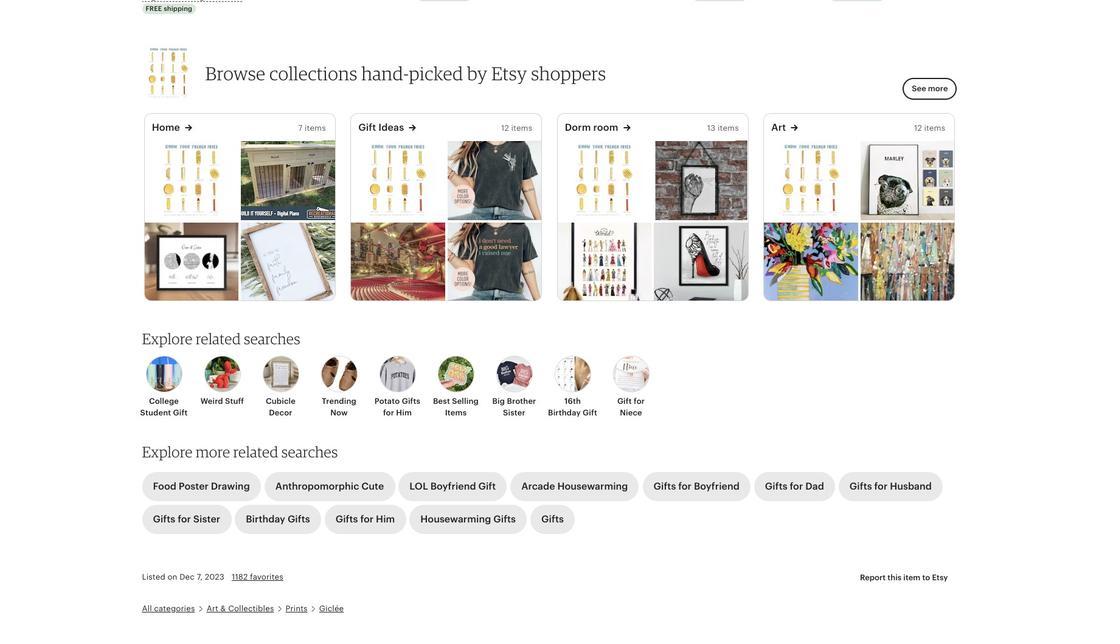 Task type: vqa. For each thing, say whether or not it's contained in the screenshot.
344 Admirers link
no



Task type: locate. For each thing, give the bounding box(es) containing it.
3 college student gift, weird stuff, cubicle decor, trending now image from the left
[[558, 140, 652, 220]]

birthday
[[548, 408, 581, 417], [246, 513, 285, 525]]

related up weird stuff link
[[196, 330, 241, 348]]

items down the see more 'link'
[[924, 123, 946, 132]]

12 items up hair stylist shirt for women, hair dresser t shirt for her, cute gift for hair stylist gift, funny hair stylist tshirt, gift for hairdresser 'image'
[[501, 123, 533, 132]]

weird
[[201, 397, 223, 406]]

more inside 'link'
[[928, 84, 948, 93]]

etsy inside button
[[932, 573, 948, 582]]

listed
[[142, 573, 165, 582]]

1 vertical spatial housewarming
[[421, 513, 491, 525]]

etsy right by at the left top
[[492, 62, 527, 84]]

selling
[[452, 397, 479, 406]]

best selling items
[[433, 397, 479, 417]]

1182
[[232, 573, 248, 582]]

housewarming up gifts link on the bottom of the page
[[558, 480, 628, 492]]

gift for niece link
[[606, 356, 657, 418]]

him down 'cute'
[[376, 513, 395, 525]]

sister down food poster drawing link
[[193, 513, 220, 525]]

potato gifts for him
[[375, 397, 421, 417]]

explore more related searches
[[142, 443, 338, 461]]

1 vertical spatial related
[[233, 443, 278, 461]]

0 vertical spatial searches
[[244, 330, 300, 348]]

on
[[168, 573, 177, 582]]

weird stuff link
[[197, 356, 248, 407]]

more
[[928, 84, 948, 93], [196, 443, 230, 461]]

this
[[888, 573, 902, 582]]

1 horizontal spatial him
[[396, 408, 412, 417]]

gifts for boyfriend
[[654, 480, 740, 492]]

1 vertical spatial sister
[[193, 513, 220, 525]]

0 horizontal spatial boyfriend
[[431, 480, 476, 492]]

sister for for
[[193, 513, 220, 525]]

gift inside college student gift
[[173, 408, 188, 417]]

gift for niece
[[617, 397, 645, 417]]

0 horizontal spatial etsy
[[492, 62, 527, 84]]

for for gift for niece
[[634, 397, 645, 406]]

prints link
[[286, 604, 308, 613]]

free shipping
[[146, 5, 192, 12]]

giclée
[[319, 604, 344, 613]]

gift left "ideas"
[[359, 122, 376, 133]]

i don't need a good lawyer i raised one shirt, proud mom shirt, gift for mom with lawyer child, lawyer shirt, law school student shirt image
[[448, 223, 542, 303]]

1 horizontal spatial boyfriend
[[694, 480, 740, 492]]

sister down brother
[[503, 408, 526, 417]]

birthday down "drawing"
[[246, 513, 285, 525]]

gift for lol boyfriend gift
[[479, 480, 496, 492]]

related
[[196, 330, 241, 348], [233, 443, 278, 461]]

sister inside the big brother sister
[[503, 408, 526, 417]]

dec
[[180, 573, 195, 582]]

12 down see in the top of the page
[[914, 123, 922, 132]]

0 horizontal spatial birthday
[[246, 513, 285, 525]]

cubicle decor
[[266, 397, 296, 417]]

prints
[[286, 604, 308, 613]]

to
[[923, 573, 930, 582]]

anthropomorphic cute
[[276, 480, 384, 492]]

digital plans - wooden dog crate entertainment center - - diy dog kennel furniture image
[[241, 140, 335, 220]]

gifts for gifts for husband
[[850, 480, 872, 492]]

trending now link
[[314, 356, 365, 418]]

picked
[[409, 62, 463, 84]]

12 for gift ideas
[[501, 123, 509, 132]]

art & collectibles link
[[207, 604, 274, 613]]

gift
[[359, 122, 376, 133], [617, 397, 632, 406], [173, 408, 188, 417], [583, 408, 597, 417], [479, 480, 496, 492]]

trending now
[[322, 397, 357, 417]]

related up "drawing"
[[233, 443, 278, 461]]

gift inside 16th birthday gift
[[583, 408, 597, 417]]

items for art
[[924, 123, 946, 132]]

1 vertical spatial more
[[196, 443, 230, 461]]

1 explore from the top
[[142, 330, 193, 348]]

7,
[[197, 573, 203, 582]]

0 horizontal spatial him
[[376, 513, 395, 525]]

13
[[707, 123, 716, 132]]

husband
[[890, 480, 932, 492]]

16th birthday gift
[[548, 397, 597, 417]]

2 12 from the left
[[914, 123, 922, 132]]

1 vertical spatial him
[[376, 513, 395, 525]]

more up food poster drawing
[[196, 443, 230, 461]]

art left '&'
[[207, 604, 218, 613]]

4 college student gift, weird stuff, cubicle decor, trending now image from the left
[[764, 140, 858, 220]]

0 horizontal spatial 12
[[501, 123, 509, 132]]

1 12 from the left
[[501, 123, 509, 132]]

2 boyfriend from the left
[[694, 480, 740, 492]]

1 horizontal spatial art
[[772, 122, 786, 133]]

report this item to etsy
[[860, 573, 948, 582]]

trending
[[322, 397, 357, 406]]

gift up niece on the bottom right of the page
[[617, 397, 632, 406]]

dorm
[[565, 122, 591, 133]]

0 vertical spatial housewarming
[[558, 480, 628, 492]]

potato gifts for him link
[[372, 356, 423, 418]]

him down potato
[[396, 408, 412, 417]]

explore inside region
[[142, 330, 193, 348]]

free
[[146, 5, 162, 12]]

0 horizontal spatial 12 items
[[501, 123, 533, 132]]

college student gift, weird stuff, cubicle decor, trending now image for dorm room
[[558, 140, 652, 220]]

1 vertical spatial explore
[[142, 443, 193, 461]]

art right 13 items on the right of the page
[[772, 122, 786, 133]]

2 explore from the top
[[142, 443, 193, 461]]

2 college student gift, weird stuff, cubicle decor, trending now image from the left
[[351, 140, 445, 220]]

gift down college
[[173, 408, 188, 417]]

0 vertical spatial explore
[[142, 330, 193, 348]]

browse
[[205, 62, 266, 84]]

12 items down the see more 'link'
[[914, 123, 946, 132]]

birthday gifts
[[246, 513, 310, 525]]

1 horizontal spatial 12 items
[[914, 123, 946, 132]]

housewarming gifts
[[421, 513, 516, 525]]

12
[[501, 123, 509, 132], [914, 123, 922, 132]]

gift inside lol boyfriend gift link
[[479, 480, 496, 492]]

shoppers
[[531, 62, 606, 84]]

chicago photography - pritzker pavilion, millennium park, chicago wall art, chicago canvas, chicago office decor, image
[[351, 223, 445, 303]]

we stand for faith family freedom wood sign  | faith family wood sign | military family wood signs image
[[241, 223, 335, 303]]

brother
[[507, 397, 536, 406]]

0 vertical spatial sister
[[503, 408, 526, 417]]

pet portrait custom and personalized. pet dog wall art digital download to print on poster or canvas for gift. image
[[861, 140, 955, 220]]

searches up 'cubicle decor' link
[[244, 330, 300, 348]]

art for art
[[772, 122, 786, 133]]

big brother sister
[[493, 397, 536, 417]]

lol boyfriend gift
[[410, 480, 496, 492]]

college student gift, weird stuff, cubicle decor, trending now image
[[145, 140, 239, 220], [351, 140, 445, 220], [558, 140, 652, 220], [764, 140, 858, 220]]

etsy right to
[[932, 573, 948, 582]]

0 horizontal spatial more
[[196, 443, 230, 461]]

college student gift, weird stuff, cubicle decor, trending now image for gift ideas
[[351, 140, 445, 220]]

birthday inside 16th birthday gift
[[548, 408, 581, 417]]

0 vertical spatial art
[[772, 122, 786, 133]]

big brother sister link
[[489, 356, 540, 418]]

explore up college student gift 'link'
[[142, 330, 193, 348]]

1 horizontal spatial more
[[928, 84, 948, 93]]

7 items
[[298, 123, 326, 132]]

hand-
[[362, 62, 409, 84]]

cubicle decor link
[[255, 356, 306, 418]]

explore up the food
[[142, 443, 193, 461]]

1182 favorites link
[[232, 573, 283, 582]]

for for gifts for him
[[360, 513, 374, 525]]

1 horizontal spatial sister
[[503, 408, 526, 417]]

gift inside gift for niece
[[617, 397, 632, 406]]

anthropomorphic
[[276, 480, 359, 492]]

gift for 16th birthday gift
[[583, 408, 597, 417]]

0 vertical spatial more
[[928, 84, 948, 93]]

for
[[634, 397, 645, 406], [383, 408, 394, 417], [679, 480, 692, 492], [790, 480, 803, 492], [875, 480, 888, 492], [178, 513, 191, 525], [360, 513, 374, 525]]

2 items from the left
[[511, 123, 533, 132]]

explore related searches
[[142, 330, 300, 348]]

more for explore
[[196, 443, 230, 461]]

1 horizontal spatial 12
[[914, 123, 922, 132]]

cute
[[362, 480, 384, 492]]

items
[[305, 123, 326, 132], [511, 123, 533, 132], [718, 123, 739, 132], [924, 123, 946, 132]]

1 horizontal spatial birthday
[[548, 408, 581, 417]]

searches up anthropomorphic
[[282, 443, 338, 461]]

1 vertical spatial art
[[207, 604, 218, 613]]

arcade housewarming link
[[511, 472, 639, 501]]

0 vertical spatial related
[[196, 330, 241, 348]]

dad
[[806, 480, 824, 492]]

2 12 items from the left
[[914, 123, 946, 132]]

browse collections hand-picked by etsy shoppers
[[205, 62, 606, 84]]

1 vertical spatial etsy
[[932, 573, 948, 582]]

college student gift, weird stuff, cubicle decor, trending now image for art
[[764, 140, 858, 220]]

gifts
[[402, 397, 421, 406], [654, 480, 676, 492], [765, 480, 788, 492], [850, 480, 872, 492], [153, 513, 175, 525], [288, 513, 310, 525], [336, 513, 358, 525], [494, 513, 516, 525], [542, 513, 564, 525]]

more right see in the top of the page
[[928, 84, 948, 93]]

gift up housewarming gifts at the bottom
[[479, 480, 496, 492]]

birthday down 16th
[[548, 408, 581, 417]]

hair stylist shirt for women, hair dresser t shirt for her, cute gift for hair stylist gift, funny hair stylist tshirt, gift for hairdresser image
[[448, 140, 542, 220]]

listed on dec 7, 2023
[[142, 573, 224, 582]]

items right 13
[[718, 123, 739, 132]]

1 college student gift, weird stuff, cubicle decor, trending now image from the left
[[145, 140, 239, 220]]

0 horizontal spatial sister
[[193, 513, 220, 525]]

our colorful people watercolor print, african american art, african black art, wall art,home decor art,watercolor art,abstract art, wall art image
[[861, 223, 955, 303]]

4 items from the left
[[924, 123, 946, 132]]

1 horizontal spatial etsy
[[932, 573, 948, 582]]

0 horizontal spatial art
[[207, 604, 218, 613]]

0 vertical spatial him
[[396, 408, 412, 417]]

sister
[[503, 408, 526, 417], [193, 513, 220, 525]]

arcade
[[522, 480, 555, 492]]

7
[[298, 123, 303, 132]]

sister for brother
[[503, 408, 526, 417]]

potato
[[375, 397, 400, 406]]

home
[[152, 122, 180, 133]]

0 vertical spatial birthday
[[548, 408, 581, 417]]

collectibles
[[228, 604, 274, 613]]

items right 7
[[305, 123, 326, 132]]

1182 favorites
[[232, 573, 283, 582]]

1 12 items from the left
[[501, 123, 533, 132]]

for inside gift for niece
[[634, 397, 645, 406]]

i am | heart in hand decor | motivational print | emotional charcoal art | i am enough | original illustration | survivor print image
[[654, 140, 748, 220]]

1 items from the left
[[305, 123, 326, 132]]

12 up hair stylist shirt for women, hair dresser t shirt for her, cute gift for hair stylist gift, funny hair stylist tshirt, gift for hairdresser 'image'
[[501, 123, 509, 132]]

gifts for gifts link on the bottom of the page
[[542, 513, 564, 525]]

items left dorm
[[511, 123, 533, 132]]

big
[[493, 397, 505, 406]]

12 for art
[[914, 123, 922, 132]]

gift left niece on the bottom right of the page
[[583, 408, 597, 417]]

report
[[860, 573, 886, 582]]

12 items for gift ideas
[[501, 123, 533, 132]]

report this item to etsy button
[[851, 567, 957, 589]]

items for gift ideas
[[511, 123, 533, 132]]

3 items from the left
[[718, 123, 739, 132]]

1 boyfriend from the left
[[431, 480, 476, 492]]

13 items
[[707, 123, 739, 132]]

&
[[220, 604, 226, 613]]

art
[[772, 122, 786, 133], [207, 604, 218, 613]]

housewarming down lol boyfriend gift link
[[421, 513, 491, 525]]



Task type: describe. For each thing, give the bounding box(es) containing it.
cubicle
[[266, 397, 296, 406]]

all categories
[[142, 604, 195, 613]]

who run the world poster, the future is female print, women empowerment gift for her, inspiring art, girl power gift, feminism art print image
[[558, 223, 652, 303]]

gifts for boyfriend link
[[643, 472, 751, 501]]

room
[[594, 122, 618, 133]]

gift for college student gift
[[173, 408, 188, 417]]

for for gifts for boyfriend
[[679, 480, 692, 492]]

gifts for husband link
[[839, 472, 943, 501]]

all categories link
[[142, 604, 195, 613]]

2023
[[205, 573, 224, 582]]

gifts link
[[531, 505, 575, 534]]

anthropomorphic cute link
[[265, 472, 395, 501]]

items for home
[[305, 123, 326, 132]]

best
[[433, 397, 450, 406]]

decor
[[269, 408, 292, 417]]

lol
[[410, 480, 428, 492]]

gifts for gifts for him
[[336, 513, 358, 525]]

arcade housewarming
[[522, 480, 628, 492]]

housewarming gifts link
[[410, 505, 527, 534]]

birthday gifts link
[[235, 505, 321, 534]]

explore for explore more related searches
[[142, 443, 193, 461]]

giclée link
[[319, 604, 344, 613]]

paper anniversary gifts for men, for boyfriend, for husband, 1 year anniversary, first anniversary, 1st, custom map art, hello, will you image
[[145, 223, 239, 303]]

gifts for gifts for dad
[[765, 480, 788, 492]]

for for gifts for sister
[[178, 513, 191, 525]]

1 vertical spatial searches
[[282, 443, 338, 461]]

explore related searches region
[[135, 330, 965, 440]]

food poster drawing link
[[142, 472, 261, 501]]

16th birthday gift link
[[547, 356, 598, 418]]

art for art & collectibles
[[207, 604, 218, 613]]

more for see
[[928, 84, 948, 93]]

related inside region
[[196, 330, 241, 348]]

for for gifts for husband
[[875, 480, 888, 492]]

be a stiletto in a room full of flats  | inspirational wall art | 11x14 unframed print | closet decor | bedroom wall art | motivational gift image
[[654, 223, 748, 303]]

16th
[[565, 397, 581, 406]]

gifts for sister
[[153, 513, 220, 525]]

food poster drawing
[[153, 480, 250, 492]]

best selling items link
[[430, 356, 482, 418]]

college student gift
[[140, 397, 188, 417]]

gifts for him
[[336, 513, 395, 525]]

gifts for gifts for sister
[[153, 513, 175, 525]]

drawing
[[211, 480, 250, 492]]

gift ideas
[[359, 122, 404, 133]]

niece
[[620, 408, 642, 417]]

for inside potato gifts for him
[[383, 408, 394, 417]]

by
[[467, 62, 488, 84]]

art & collectibles
[[207, 604, 274, 613]]

items
[[445, 408, 467, 417]]

categories
[[154, 604, 195, 613]]

0 horizontal spatial housewarming
[[421, 513, 491, 525]]

college student gift, weird stuff, cubicle decor, trending now image for home
[[145, 140, 239, 220]]

collections
[[269, 62, 358, 84]]

12 items for art
[[914, 123, 946, 132]]

all
[[142, 604, 152, 613]]

poster
[[179, 480, 209, 492]]

see more link
[[903, 78, 957, 100]]

dorm room
[[565, 122, 618, 133]]

for for gifts for dad
[[790, 480, 803, 492]]

shipping
[[164, 5, 192, 12]]

0 vertical spatial etsy
[[492, 62, 527, 84]]

gifts for gifts for boyfriend
[[654, 480, 676, 492]]

1 horizontal spatial housewarming
[[558, 480, 628, 492]]

gifts for husband
[[850, 480, 932, 492]]

see more
[[912, 84, 948, 93]]

college student gift link
[[138, 356, 190, 418]]

weird stuff
[[201, 397, 244, 406]]

stuff
[[225, 397, 244, 406]]

see
[[912, 84, 926, 93]]

1 vertical spatial birthday
[[246, 513, 285, 525]]

gifts for dad link
[[754, 472, 835, 501]]

gifts for dad
[[765, 480, 824, 492]]

gifts inside potato gifts for him
[[402, 397, 421, 406]]

favorites
[[250, 573, 283, 582]]

item
[[904, 573, 921, 582]]

now
[[331, 408, 348, 417]]

him inside potato gifts for him
[[396, 408, 412, 417]]

lol boyfriend gift link
[[399, 472, 507, 501]]

explore for explore related searches
[[142, 330, 193, 348]]

abstract flower vase painting -vivid flower print -flower bouquet art -colorful floral art -floral canvas print - flower wall home decor image
[[764, 223, 858, 303]]

searches inside region
[[244, 330, 300, 348]]

student
[[140, 408, 171, 417]]

gifts for him link
[[325, 505, 406, 534]]

items for dorm room
[[718, 123, 739, 132]]



